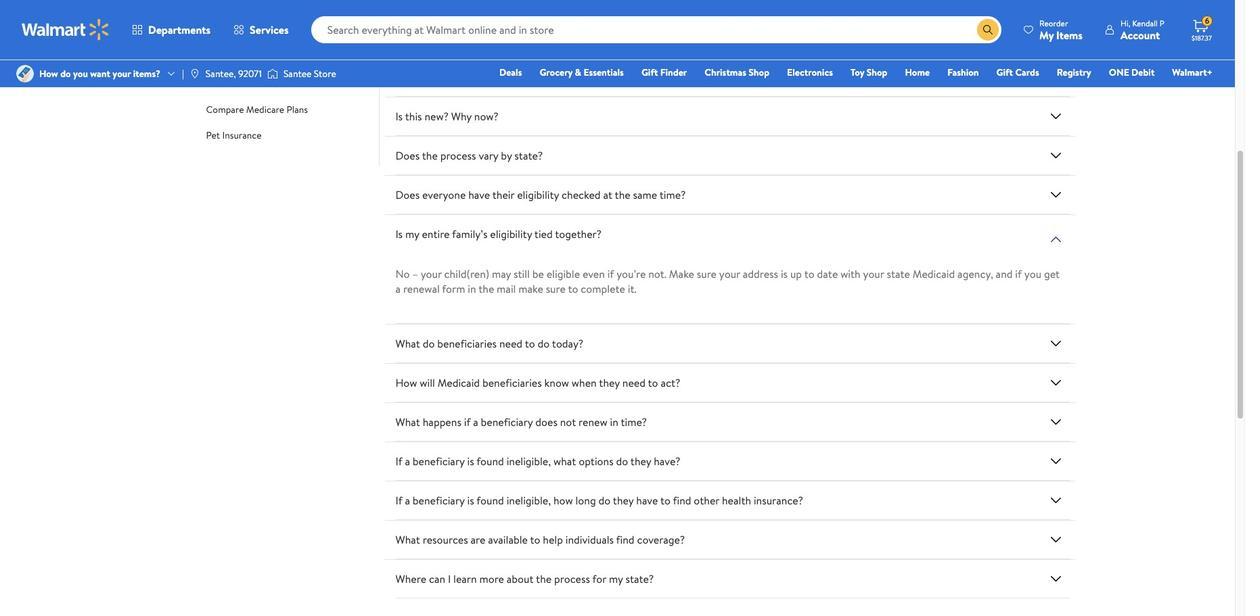 Task type: describe. For each thing, give the bounding box(es) containing it.
still
[[514, 267, 530, 282]]

deals
[[500, 66, 522, 79]]

you're
[[617, 267, 646, 282]]

other
[[694, 494, 720, 509]]

search icon image
[[983, 24, 994, 35]]

medicaid inside no – your child(ren) may still be eligible even if you're not. make sure your address is up to date with your state medicaid agency, and if you get a renewal form in the mail make sure to complete it.
[[913, 267, 956, 282]]

–
[[413, 267, 418, 282]]

& for essentials
[[575, 66, 582, 79]]

one debit
[[1110, 66, 1155, 79]]

what resources are available to help individuals find coverage?
[[396, 533, 685, 548]]

p
[[1160, 17, 1165, 29]]

complete
[[581, 282, 626, 297]]

you inside no – your child(ren) may still be eligible even if you're not. make sure your address is up to date with your state medicaid agency, and if you get a renewal form in the mail make sure to complete it.
[[1025, 267, 1042, 282]]

where can i learn more about the process for my state?
[[396, 572, 654, 587]]

92071
[[238, 67, 262, 81]]

is for is this new? why now?
[[396, 109, 403, 124]]

with
[[841, 267, 861, 282]]

santee, 92071
[[206, 67, 262, 81]]

1 vertical spatial my
[[609, 572, 623, 587]]

1 horizontal spatial if
[[608, 267, 614, 282]]

if a beneficiary is found ineligible, what options do they have?
[[396, 455, 681, 469]]

0 vertical spatial have
[[469, 188, 490, 203]]

departments
[[148, 22, 211, 37]]

renewal for medicaid renewal
[[246, 51, 281, 65]]

beneficiary for if a beneficiary is found ineligible, what options do they have?
[[413, 455, 465, 469]]

gift finder
[[642, 66, 687, 79]]

what happens if a beneficiary does not renew in time?
[[396, 415, 647, 430]]

medicaid up what is medicaid redetermination?
[[396, 36, 450, 54]]

where can i learn more about the process for my state? image
[[1048, 572, 1065, 588]]

why
[[451, 109, 472, 124]]

does for does the process vary by state?
[[396, 149, 420, 163]]

reorder
[[1040, 17, 1069, 29]]

if for if a beneficiary is found ineligible, how long do they have to find other health insurance?
[[396, 494, 403, 509]]

one
[[1110, 66, 1130, 79]]

shop for christmas shop
[[749, 66, 770, 79]]

make
[[519, 282, 544, 297]]

happens
[[423, 415, 462, 430]]

your right –
[[421, 267, 442, 282]]

to right the up
[[805, 267, 815, 282]]

eligible
[[547, 267, 580, 282]]

want
[[90, 67, 110, 81]]

0 horizontal spatial state?
[[515, 149, 543, 163]]

how
[[554, 494, 573, 509]]

compare medicare plans link
[[206, 102, 308, 116]]

will
[[420, 376, 435, 391]]

1 vertical spatial beneficiaries
[[483, 376, 542, 391]]

walmart+
[[1173, 66, 1213, 79]]

coverage?
[[637, 533, 685, 548]]

resources
[[423, 533, 468, 548]]

gift cards
[[997, 66, 1040, 79]]

family
[[256, 26, 280, 39]]

family's
[[452, 227, 488, 242]]

kendall
[[1133, 17, 1158, 29]]

0 vertical spatial they
[[599, 376, 620, 391]]

the down the new?
[[422, 149, 438, 163]]

is inside no – your child(ren) may still be eligible even if you're not. make sure your address is up to date with your state medicaid agency, and if you get a renewal form in the mail make sure to complete it.
[[781, 267, 788, 282]]

medicaid inside medicaid renewal link
[[206, 51, 244, 65]]

where
[[396, 572, 427, 587]]

registry link
[[1051, 65, 1098, 80]]

have?
[[654, 455, 681, 469]]

if a beneficiary is found ineligible, how long do they have to find other health insurance?
[[396, 494, 804, 509]]

is this new? why now? image
[[1048, 109, 1065, 125]]

fashion link
[[942, 65, 986, 80]]

insurance?
[[754, 494, 804, 509]]

santee store
[[284, 67, 336, 81]]

 image for santee store
[[267, 67, 278, 81]]

time? for what happens if a beneficiary does not renew in time?
[[621, 415, 647, 430]]

renewal
[[403, 282, 440, 297]]

toy shop
[[851, 66, 888, 79]]

compare
[[206, 103, 244, 116]]

ineligible, for how
[[507, 494, 551, 509]]

help
[[543, 533, 563, 548]]

does everyone have their eligibility checked at the same time? image
[[1048, 187, 1065, 203]]

if a beneficiary is found ineligible, how long do they have to find other health insurance? image
[[1048, 493, 1065, 509]]

if for if a beneficiary is found ineligible, what options do they have?
[[396, 455, 403, 469]]

make
[[669, 267, 695, 282]]

plans
[[287, 103, 308, 116]]

santee
[[284, 67, 312, 81]]

0 horizontal spatial need
[[500, 337, 523, 352]]

pet insurance
[[206, 129, 262, 142]]

home
[[906, 66, 930, 79]]

about
[[507, 572, 534, 587]]

renew
[[579, 415, 608, 430]]

0 horizontal spatial if
[[464, 415, 471, 430]]

a inside no – your child(ren) may still be eligible even if you're not. make sure your address is up to date with your state medicaid agency, and if you get a renewal form in the mail make sure to complete it.
[[396, 282, 401, 297]]

even
[[583, 267, 605, 282]]

do left today?
[[538, 337, 550, 352]]

what for what happens if a beneficiary does not renew in time?
[[396, 415, 420, 430]]

plans
[[283, 26, 303, 39]]

deals link
[[494, 65, 528, 80]]

state
[[887, 267, 911, 282]]

the right about
[[536, 572, 552, 587]]

agency,
[[958, 267, 994, 282]]

does everyone have their eligibility checked at the same time?
[[396, 188, 686, 203]]

act?
[[661, 376, 681, 391]]

now?
[[474, 109, 499, 124]]

medicaid renewal link
[[206, 50, 281, 65]]

0 horizontal spatial sure
[[546, 282, 566, 297]]

is for is my entire family's eligibility tied together?
[[396, 227, 403, 242]]

electronics link
[[781, 65, 840, 80]]

it.
[[628, 282, 637, 297]]

registry
[[1057, 66, 1092, 79]]

long
[[576, 494, 596, 509]]

1 horizontal spatial sure
[[697, 267, 717, 282]]

services button
[[222, 14, 300, 46]]

by
[[501, 149, 512, 163]]

0 vertical spatial beneficiary
[[481, 415, 533, 430]]

1 horizontal spatial process
[[555, 572, 590, 587]]

can
[[429, 572, 446, 587]]

faqs
[[505, 36, 538, 54]]

how for how will medicaid beneficiaries know when they need to act?
[[396, 376, 417, 391]]

what
[[554, 455, 576, 469]]

medicaid renewal
[[206, 51, 281, 65]]

1 horizontal spatial in
[[610, 415, 619, 430]]

found for what
[[477, 455, 504, 469]]

does
[[536, 415, 558, 430]]

gift for gift finder
[[642, 66, 658, 79]]

 image for how do you want your items?
[[16, 65, 34, 83]]

in inside no – your child(ren) may still be eligible even if you're not. make sure your address is up to date with your state medicaid agency, and if you get a renewal form in the mail make sure to complete it.
[[468, 282, 476, 297]]

your right with
[[864, 267, 885, 282]]

do right options
[[616, 455, 628, 469]]

get
[[1045, 267, 1060, 282]]

what do beneficiaries need to do today? image
[[1048, 336, 1065, 352]]



Task type: vqa. For each thing, say whether or not it's contained in the screenshot.
shop
yes



Task type: locate. For each thing, give the bounding box(es) containing it.
1 horizontal spatial state?
[[626, 572, 654, 587]]

are
[[471, 533, 486, 548]]

what for what is medicaid redetermination?
[[396, 70, 420, 85]]

1 vertical spatial medicare
[[246, 103, 284, 116]]

how left will
[[396, 376, 417, 391]]

does down this
[[396, 149, 420, 163]]

compare medicare plans
[[206, 103, 308, 116]]

0 horizontal spatial my
[[406, 227, 420, 242]]

0 vertical spatial is
[[396, 109, 403, 124]]

does left "everyone"
[[396, 188, 420, 203]]

2 horizontal spatial if
[[1016, 267, 1022, 282]]

process
[[441, 149, 476, 163], [555, 572, 590, 587]]

when
[[572, 376, 597, 391]]

1 horizontal spatial gift
[[997, 66, 1014, 79]]

0 horizontal spatial medicare
[[206, 77, 244, 91]]

2 vertical spatial beneficiary
[[413, 494, 465, 509]]

1 vertical spatial beneficiary
[[413, 455, 465, 469]]

1 vertical spatial ineligible,
[[507, 494, 551, 509]]

1 horizontal spatial find
[[673, 494, 692, 509]]

1 gift from the left
[[642, 66, 658, 79]]

found
[[477, 455, 504, 469], [477, 494, 504, 509]]

my right for
[[609, 572, 623, 587]]

0 vertical spatial in
[[468, 282, 476, 297]]

found for how
[[477, 494, 504, 509]]

need up how will medicaid beneficiaries know when they need to act?
[[500, 337, 523, 352]]

1 vertical spatial you
[[1025, 267, 1042, 282]]

entire
[[422, 227, 450, 242]]

beneficiary down 'happens'
[[413, 455, 465, 469]]

1 vertical spatial need
[[623, 376, 646, 391]]

debit
[[1132, 66, 1155, 79]]

what happens if a beneficiary does not renew in time? image
[[1048, 415, 1065, 431]]

the
[[422, 149, 438, 163], [615, 188, 631, 203], [479, 282, 494, 297], [536, 572, 552, 587]]

2 shop from the left
[[867, 66, 888, 79]]

form
[[442, 282, 465, 297]]

& for family
[[247, 26, 253, 39]]

the inside no – your child(ren) may still be eligible even if you're not. make sure your address is up to date with your state medicaid agency, and if you get a renewal form in the mail make sure to complete it.
[[479, 282, 494, 297]]

renewal
[[453, 36, 502, 54], [246, 51, 281, 65]]

what up this
[[396, 70, 420, 85]]

the right at
[[615, 188, 631, 203]]

0 vertical spatial need
[[500, 337, 523, 352]]

 image
[[189, 68, 200, 79]]

0 horizontal spatial gift
[[642, 66, 658, 79]]

be
[[533, 267, 544, 282]]

pet insurance link
[[206, 127, 262, 142]]

eligibility for checked
[[517, 188, 559, 203]]

is up the new?
[[423, 70, 430, 85]]

health
[[722, 494, 752, 509]]

does
[[396, 149, 420, 163], [396, 188, 420, 203]]

walmart image
[[22, 19, 110, 41]]

2 found from the top
[[477, 494, 504, 509]]

find left other
[[673, 494, 692, 509]]

individuals
[[566, 533, 614, 548]]

is my entire family's eligibility tied together? image
[[1048, 232, 1065, 248]]

my left entire
[[406, 227, 420, 242]]

grocery & essentials
[[540, 66, 624, 79]]

time? for does everyone have their eligibility checked at the same time?
[[660, 188, 686, 203]]

store
[[314, 67, 336, 81]]

may
[[492, 267, 511, 282]]

1 does from the top
[[396, 149, 420, 163]]

if right and
[[1016, 267, 1022, 282]]

finder
[[661, 66, 687, 79]]

2 is from the top
[[396, 227, 403, 242]]

1 what from the top
[[396, 70, 420, 85]]

what for what do beneficiaries need to do today?
[[396, 337, 420, 352]]

to left today?
[[525, 337, 535, 352]]

process left vary
[[441, 149, 476, 163]]

does for does everyone have their eligibility checked at the same time?
[[396, 188, 420, 203]]

gift
[[642, 66, 658, 79], [997, 66, 1014, 79]]

0 vertical spatial medicare
[[206, 77, 244, 91]]

time? right same
[[660, 188, 686, 203]]

1 horizontal spatial shop
[[867, 66, 888, 79]]

1 vertical spatial have
[[637, 494, 658, 509]]

medicaid right the state
[[913, 267, 956, 282]]

renewal for medicaid renewal faqs
[[453, 36, 502, 54]]

1 horizontal spatial  image
[[267, 67, 278, 81]]

what up will
[[396, 337, 420, 352]]

redetermination?
[[477, 70, 558, 85]]

gift finder link
[[636, 65, 694, 80]]

today?
[[552, 337, 584, 352]]

medicaid up santee,
[[206, 51, 244, 65]]

1 ineligible, from the top
[[507, 455, 551, 469]]

0 vertical spatial how
[[39, 67, 58, 81]]

your left address
[[720, 267, 741, 282]]

is down "what happens if a beneficiary does not renew in time?"
[[468, 455, 474, 469]]

shop right the toy
[[867, 66, 888, 79]]

1 horizontal spatial renewal
[[453, 36, 502, 54]]

is up are
[[468, 494, 474, 509]]

not
[[560, 415, 576, 430]]

they right when
[[599, 376, 620, 391]]

0 vertical spatial you
[[73, 67, 88, 81]]

beneficiaries down the form on the top of the page
[[438, 337, 497, 352]]

grocery & essentials link
[[534, 65, 630, 80]]

1 horizontal spatial my
[[609, 572, 623, 587]]

0 vertical spatial ineligible,
[[507, 455, 551, 469]]

0 vertical spatial time?
[[660, 188, 686, 203]]

Walmart Site-Wide search field
[[311, 16, 1002, 43]]

0 horizontal spatial  image
[[16, 65, 34, 83]]

they right 'long'
[[613, 494, 634, 509]]

what do beneficiaries need to do today?
[[396, 337, 584, 352]]

1 vertical spatial how
[[396, 376, 417, 391]]

pet
[[206, 129, 220, 142]]

&
[[247, 26, 253, 39], [575, 66, 582, 79]]

process left for
[[555, 572, 590, 587]]

how
[[39, 67, 58, 81], [396, 376, 417, 391]]

if right even
[[608, 267, 614, 282]]

0 horizontal spatial you
[[73, 67, 88, 81]]

1 vertical spatial &
[[575, 66, 582, 79]]

hi, kendall p account
[[1121, 17, 1165, 42]]

at
[[604, 188, 613, 203]]

do up will
[[423, 337, 435, 352]]

how for how do you want your items?
[[39, 67, 58, 81]]

gift cards link
[[991, 65, 1046, 80]]

i
[[448, 572, 451, 587]]

ineligible,
[[507, 455, 551, 469], [507, 494, 551, 509]]

1 vertical spatial eligibility
[[490, 227, 532, 242]]

0 vertical spatial found
[[477, 455, 504, 469]]

1 horizontal spatial &
[[575, 66, 582, 79]]

medicare up compare at top
[[206, 77, 244, 91]]

address
[[743, 267, 779, 282]]

if a beneficiary is found ineligible, what options do they have? image
[[1048, 454, 1065, 470]]

and
[[996, 267, 1013, 282]]

0 horizontal spatial find
[[617, 533, 635, 548]]

does the process vary by state? image
[[1048, 148, 1065, 164]]

eligibility for tied
[[490, 227, 532, 242]]

0 horizontal spatial have
[[469, 188, 490, 203]]

is left this
[[396, 109, 403, 124]]

2 vertical spatial they
[[613, 494, 634, 509]]

shop right christmas
[[749, 66, 770, 79]]

renewal up what is medicaid redetermination?
[[453, 36, 502, 54]]

beneficiary for if a beneficiary is found ineligible, how long do they have to find other health insurance?
[[413, 494, 465, 509]]

they for have
[[613, 494, 634, 509]]

ineligible, left what
[[507, 455, 551, 469]]

0 vertical spatial if
[[396, 455, 403, 469]]

walmart+ link
[[1167, 65, 1219, 80]]

3 what from the top
[[396, 415, 420, 430]]

fashion
[[948, 66, 979, 79]]

is this new? why now?
[[396, 109, 499, 124]]

to left even
[[568, 282, 579, 297]]

sure
[[697, 267, 717, 282], [546, 282, 566, 297]]

 image
[[16, 65, 34, 83], [267, 67, 278, 81]]

what
[[396, 70, 420, 85], [396, 337, 420, 352], [396, 415, 420, 430], [396, 533, 420, 548]]

have
[[469, 188, 490, 203], [637, 494, 658, 509]]

ineligible, left how
[[507, 494, 551, 509]]

to left act?
[[648, 376, 658, 391]]

1 vertical spatial in
[[610, 415, 619, 430]]

what left resources
[[396, 533, 420, 548]]

gift for gift cards
[[997, 66, 1014, 79]]

1 vertical spatial state?
[[626, 572, 654, 587]]

individual & family plans
[[206, 26, 303, 39]]

to down the "have?"
[[661, 494, 671, 509]]

state? right "by"
[[515, 149, 543, 163]]

0 vertical spatial beneficiaries
[[438, 337, 497, 352]]

eligibility left tied
[[490, 227, 532, 242]]

0 vertical spatial my
[[406, 227, 420, 242]]

to left help
[[530, 533, 541, 548]]

if right 'happens'
[[464, 415, 471, 430]]

new?
[[425, 109, 449, 124]]

in right renew
[[610, 415, 619, 430]]

grocery
[[540, 66, 573, 79]]

shop for toy shop
[[867, 66, 888, 79]]

how will medicaid beneficiaries know when they need to act?
[[396, 376, 681, 391]]

2 what from the top
[[396, 337, 420, 352]]

0 vertical spatial state?
[[515, 149, 543, 163]]

toy
[[851, 66, 865, 79]]

1 horizontal spatial time?
[[660, 188, 686, 203]]

beneficiary up resources
[[413, 494, 465, 509]]

renewal up 92071
[[246, 51, 281, 65]]

is left the up
[[781, 267, 788, 282]]

the left the mail
[[479, 282, 494, 297]]

time? right renew
[[621, 415, 647, 430]]

0 vertical spatial find
[[673, 494, 692, 509]]

state?
[[515, 149, 543, 163], [626, 572, 654, 587]]

child(ren)
[[445, 267, 490, 282]]

what is medicaid redetermination?
[[396, 70, 558, 85]]

1 vertical spatial time?
[[621, 415, 647, 430]]

what resources are available to help individuals find coverage? image
[[1048, 532, 1065, 549]]

0 horizontal spatial how
[[39, 67, 58, 81]]

 image down walmart image
[[16, 65, 34, 83]]

how down walmart image
[[39, 67, 58, 81]]

0 horizontal spatial shop
[[749, 66, 770, 79]]

& right grocery
[[575, 66, 582, 79]]

need
[[500, 337, 523, 352], [623, 376, 646, 391]]

2 ineligible, from the top
[[507, 494, 551, 509]]

1 shop from the left
[[749, 66, 770, 79]]

1 horizontal spatial have
[[637, 494, 658, 509]]

sure right the be
[[546, 282, 566, 297]]

account
[[1121, 27, 1161, 42]]

eligibility right their
[[517, 188, 559, 203]]

do
[[60, 67, 71, 81], [423, 337, 435, 352], [538, 337, 550, 352], [616, 455, 628, 469], [599, 494, 611, 509]]

4 what from the top
[[396, 533, 420, 548]]

found down "what happens if a beneficiary does not renew in time?"
[[477, 455, 504, 469]]

1 vertical spatial found
[[477, 494, 504, 509]]

you left want
[[73, 67, 88, 81]]

1 vertical spatial they
[[631, 455, 652, 469]]

electronics
[[788, 66, 833, 79]]

christmas shop link
[[699, 65, 776, 80]]

beneficiary
[[481, 415, 533, 430], [413, 455, 465, 469], [413, 494, 465, 509]]

what left 'happens'
[[396, 415, 420, 430]]

eligibility
[[517, 188, 559, 203], [490, 227, 532, 242]]

0 vertical spatial process
[[441, 149, 476, 163]]

ineligible, for what
[[507, 455, 551, 469]]

toy shop link
[[845, 65, 894, 80]]

1 vertical spatial find
[[617, 533, 635, 548]]

0 horizontal spatial &
[[247, 26, 253, 39]]

essentials
[[584, 66, 624, 79]]

santee,
[[206, 67, 236, 81]]

0 horizontal spatial process
[[441, 149, 476, 163]]

know
[[545, 376, 569, 391]]

christmas shop
[[705, 66, 770, 79]]

1 vertical spatial if
[[396, 494, 403, 509]]

is left entire
[[396, 227, 403, 242]]

2 does from the top
[[396, 188, 420, 203]]

no – your child(ren) may still be eligible even if you're not. make sure your address is up to date with your state medicaid agency, and if you get a renewal form in the mail make sure to complete it.
[[396, 267, 1060, 297]]

beneficiaries up "what happens if a beneficiary does not renew in time?"
[[483, 376, 542, 391]]

1 horizontal spatial you
[[1025, 267, 1042, 282]]

6
[[1206, 15, 1210, 27]]

how do you want your items?
[[39, 67, 160, 81]]

information
[[247, 77, 295, 91]]

have up the 'coverage?'
[[637, 494, 658, 509]]

 image right 92071
[[267, 67, 278, 81]]

gift left finder at top
[[642, 66, 658, 79]]

1 horizontal spatial how
[[396, 376, 417, 391]]

2 gift from the left
[[997, 66, 1014, 79]]

1 horizontal spatial need
[[623, 376, 646, 391]]

together?
[[555, 227, 602, 242]]

find right "individuals"
[[617, 533, 635, 548]]

0 vertical spatial does
[[396, 149, 420, 163]]

$187.37
[[1192, 33, 1213, 43]]

for
[[593, 572, 607, 587]]

state? right for
[[626, 572, 654, 587]]

what for what resources are available to help individuals find coverage?
[[396, 533, 420, 548]]

1 vertical spatial process
[[555, 572, 590, 587]]

gift left 'cards' at top
[[997, 66, 1014, 79]]

reorder my items
[[1040, 17, 1083, 42]]

medicaid down medicaid renewal faqs
[[432, 70, 475, 85]]

found up are
[[477, 494, 504, 509]]

beneficiary left does
[[481, 415, 533, 430]]

they left the "have?"
[[631, 455, 652, 469]]

you left get
[[1025, 267, 1042, 282]]

1 is from the top
[[396, 109, 403, 124]]

0 horizontal spatial in
[[468, 282, 476, 297]]

1 horizontal spatial medicare
[[246, 103, 284, 116]]

medicaid right will
[[438, 376, 480, 391]]

departments button
[[121, 14, 222, 46]]

1 found from the top
[[477, 455, 504, 469]]

checked
[[562, 188, 601, 203]]

do left want
[[60, 67, 71, 81]]

need left act?
[[623, 376, 646, 391]]

sure right "make"
[[697, 267, 717, 282]]

how will medicaid beneficiaries know when they need to act? image
[[1048, 375, 1065, 392]]

they for have?
[[631, 455, 652, 469]]

medicare information
[[206, 77, 295, 91]]

Search search field
[[311, 16, 1002, 43]]

have left their
[[469, 188, 490, 203]]

1 if from the top
[[396, 455, 403, 469]]

medicare down the information on the top of the page
[[246, 103, 284, 116]]

do right 'long'
[[599, 494, 611, 509]]

0 horizontal spatial time?
[[621, 415, 647, 430]]

0 vertical spatial &
[[247, 26, 253, 39]]

is
[[396, 109, 403, 124], [396, 227, 403, 242]]

1 vertical spatial is
[[396, 227, 403, 242]]

0 vertical spatial eligibility
[[517, 188, 559, 203]]

2 if from the top
[[396, 494, 403, 509]]

is my entire family's eligibility tied together?
[[396, 227, 602, 242]]

& left the family
[[247, 26, 253, 39]]

medicare
[[206, 77, 244, 91], [246, 103, 284, 116]]

in right the form on the top of the page
[[468, 282, 476, 297]]

shop
[[749, 66, 770, 79], [867, 66, 888, 79]]

1 vertical spatial does
[[396, 188, 420, 203]]

your right want
[[113, 67, 131, 81]]

0 horizontal spatial renewal
[[246, 51, 281, 65]]



